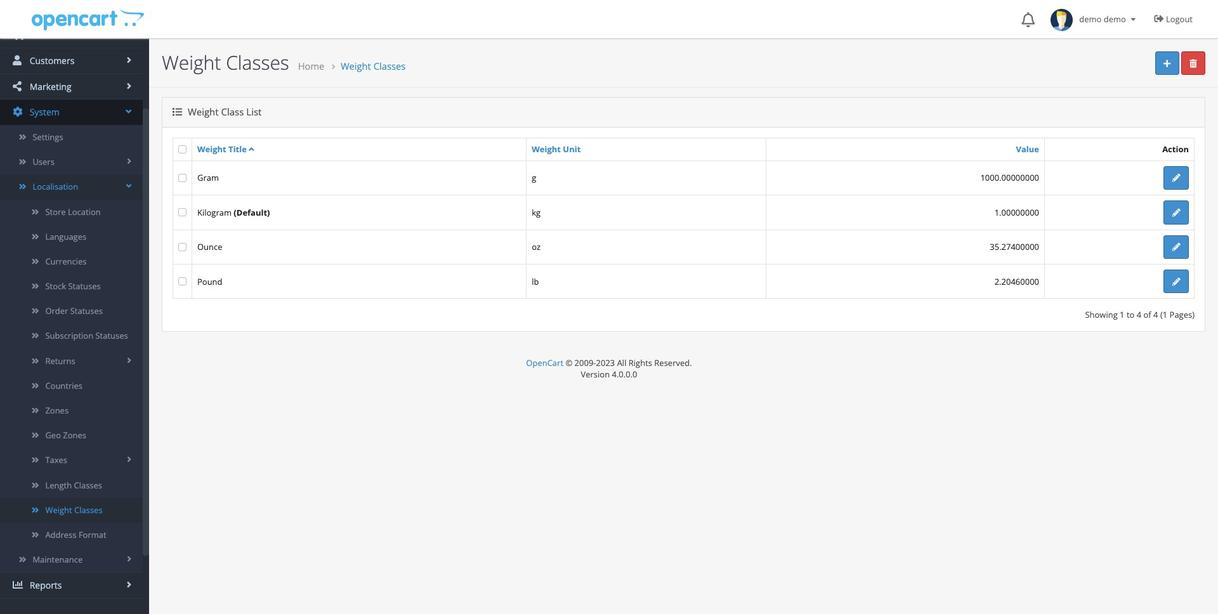 Task type: locate. For each thing, give the bounding box(es) containing it.
kilogram
[[197, 207, 232, 218]]

to
[[1127, 309, 1135, 321]]

0 vertical spatial weight classes link
[[341, 60, 406, 72]]

value link
[[1016, 143, 1039, 155]]

weight for the bottom weight classes 'link'
[[45, 504, 72, 516]]

0 horizontal spatial demo
[[1080, 13, 1102, 25]]

demo right demo demo image
[[1080, 13, 1102, 25]]

stock
[[45, 281, 66, 292]]

subscription
[[45, 330, 93, 342]]

None checkbox
[[178, 208, 187, 217], [178, 277, 187, 286], [178, 208, 187, 217], [178, 277, 187, 286]]

stock statuses
[[45, 281, 101, 292]]

design
[[27, 3, 58, 15]]

store location
[[45, 206, 101, 217]]

2 4 from the left
[[1154, 309, 1158, 321]]

address format link
[[0, 523, 143, 548]]

edit image
[[1173, 174, 1181, 182], [1173, 243, 1181, 251]]

weight right home link
[[341, 60, 371, 72]]

users
[[33, 156, 54, 168]]

gram
[[197, 172, 219, 184]]

cog image
[[13, 107, 24, 117]]

weight unit link
[[532, 143, 581, 155]]

statuses
[[68, 281, 101, 292], [70, 305, 103, 317], [95, 330, 128, 342]]

order statuses link
[[0, 299, 143, 324]]

address
[[45, 529, 76, 541]]

1.00000000
[[995, 207, 1039, 218]]

localisation
[[33, 181, 78, 192]]

oz
[[532, 241, 541, 253]]

4
[[1137, 309, 1142, 321], [1154, 309, 1158, 321]]

weight classes
[[162, 49, 289, 76], [341, 60, 406, 72], [45, 504, 103, 516]]

2 edit image from the top
[[1173, 278, 1181, 286]]

sales
[[27, 29, 51, 41]]

weight classes right home link
[[341, 60, 406, 72]]

None checkbox
[[178, 145, 187, 153], [178, 174, 187, 182], [178, 243, 187, 251], [178, 145, 187, 153], [178, 174, 187, 182], [178, 243, 187, 251]]

1 edit image from the top
[[1173, 174, 1181, 182]]

format
[[79, 529, 106, 541]]

zones
[[45, 405, 69, 416], [63, 430, 86, 441]]

4 left of
[[1137, 309, 1142, 321]]

showing
[[1085, 309, 1118, 321]]

g
[[532, 172, 536, 184]]

version
[[581, 369, 610, 380]]

ounce
[[197, 241, 222, 253]]

statuses up subscription statuses
[[70, 305, 103, 317]]

demo left the caret down image
[[1104, 13, 1126, 25]]

0 vertical spatial statuses
[[68, 281, 101, 292]]

1 demo from the left
[[1080, 13, 1102, 25]]

weight classes link
[[341, 60, 406, 72], [0, 498, 143, 523]]

subscription statuses link
[[0, 324, 143, 349]]

taxes
[[45, 455, 67, 466]]

edit image for 1.00000000
[[1173, 209, 1181, 217]]

0 horizontal spatial weight classes link
[[0, 498, 143, 523]]

classes
[[226, 49, 289, 76], [374, 60, 406, 72], [74, 479, 102, 491], [74, 504, 103, 516]]

demo
[[1080, 13, 1102, 25], [1104, 13, 1126, 25]]

unit
[[563, 143, 581, 155]]

statuses right subscription
[[95, 330, 128, 342]]

1 vertical spatial statuses
[[70, 305, 103, 317]]

action
[[1163, 143, 1189, 155]]

chart bar image
[[13, 580, 24, 590]]

1 edit image from the top
[[1173, 209, 1181, 217]]

weight classes link right home link
[[341, 60, 406, 72]]

weight left unit at top
[[532, 143, 561, 155]]

4 left (1
[[1154, 309, 1158, 321]]

0 horizontal spatial 4
[[1137, 309, 1142, 321]]

weight left the 'title'
[[197, 143, 226, 155]]

opencart link
[[526, 357, 564, 368]]

bell image
[[1022, 12, 1035, 27]]

(default)
[[234, 207, 270, 218]]

languages
[[45, 231, 86, 242]]

weight classes inside 'link'
[[45, 504, 103, 516]]

order
[[45, 305, 68, 317]]

taxes link
[[0, 448, 143, 473]]

statuses up order statuses
[[68, 281, 101, 292]]

location
[[68, 206, 101, 217]]

statuses for stock statuses
[[68, 281, 101, 292]]

0 vertical spatial edit image
[[1173, 209, 1181, 217]]

logout
[[1166, 13, 1193, 25]]

1 vertical spatial weight classes link
[[0, 498, 143, 523]]

edit image for 1000.00000000
[[1173, 174, 1181, 182]]

1 horizontal spatial demo
[[1104, 13, 1126, 25]]

statuses for subscription statuses
[[95, 330, 128, 342]]

weight for weight unit link
[[532, 143, 561, 155]]

lb
[[532, 276, 539, 287]]

2.20460000
[[995, 276, 1039, 287]]

stock statuses link
[[0, 274, 143, 299]]

demo demo link
[[1045, 0, 1145, 38]]

value
[[1016, 143, 1039, 155]]

1 vertical spatial edit image
[[1173, 278, 1181, 286]]

localisation link
[[0, 175, 143, 200]]

customers
[[27, 55, 74, 67]]

returns
[[45, 355, 75, 367]]

weight right list icon
[[188, 106, 219, 118]]

weight classes link up address format
[[0, 498, 143, 523]]

0 horizontal spatial weight classes
[[45, 504, 103, 516]]

class
[[221, 106, 244, 118]]

returns link
[[0, 349, 143, 374]]

1 horizontal spatial 4
[[1154, 309, 1158, 321]]

weight classes down length classes 'link'
[[45, 504, 103, 516]]

2 vertical spatial statuses
[[95, 330, 128, 342]]

order statuses
[[45, 305, 103, 317]]

settings link
[[0, 125, 143, 150]]

weight classes up weight class list
[[162, 49, 289, 76]]

of
[[1144, 309, 1152, 321]]

0 vertical spatial edit image
[[1173, 174, 1181, 182]]

zones up geo
[[45, 405, 69, 416]]

edit image
[[1173, 209, 1181, 217], [1173, 278, 1181, 286]]

sign out alt image
[[1155, 14, 1164, 23]]

weight down length
[[45, 504, 72, 516]]

weight
[[162, 49, 221, 76], [341, 60, 371, 72], [188, 106, 219, 118], [197, 143, 226, 155], [532, 143, 561, 155], [45, 504, 72, 516]]

1 vertical spatial edit image
[[1173, 243, 1181, 251]]

2 horizontal spatial weight classes
[[341, 60, 406, 72]]

zones right geo
[[63, 430, 86, 441]]

1 4 from the left
[[1137, 309, 1142, 321]]

reserved.
[[654, 357, 692, 368]]

2 edit image from the top
[[1173, 243, 1181, 251]]

length classes
[[45, 479, 102, 491]]

weight inside 'link'
[[45, 504, 72, 516]]



Task type: vqa. For each thing, say whether or not it's contained in the screenshot.


Task type: describe. For each thing, give the bounding box(es) containing it.
kilogram (default)
[[197, 207, 270, 218]]

2023
[[596, 357, 615, 368]]

demo demo image
[[1051, 9, 1073, 31]]

edit image for 35.27400000
[[1173, 243, 1181, 251]]

design link
[[0, 0, 143, 22]]

opencart image
[[30, 7, 144, 31]]

delete image
[[1190, 59, 1197, 68]]

length
[[45, 479, 72, 491]]

zones link
[[0, 399, 143, 423]]

opencart © 2009-2023 all rights reserved. version 4.0.0.0
[[526, 357, 692, 380]]

weight title link
[[197, 143, 254, 155]]

pages)
[[1170, 309, 1195, 321]]

list image
[[173, 107, 182, 117]]

share alt image
[[13, 81, 24, 91]]

store location link
[[0, 200, 143, 224]]

customers link
[[0, 48, 143, 73]]

0 vertical spatial zones
[[45, 405, 69, 416]]

store
[[45, 206, 66, 217]]

1 vertical spatial zones
[[63, 430, 86, 441]]

edit image for 2.20460000
[[1173, 278, 1181, 286]]

user image
[[13, 55, 24, 65]]

maintenance link
[[0, 548, 143, 573]]

statuses for order statuses
[[70, 305, 103, 317]]

2 demo from the left
[[1104, 13, 1126, 25]]

users link
[[0, 150, 143, 175]]

shopping cart image
[[13, 30, 24, 40]]

languages link
[[0, 224, 143, 249]]

geo zones link
[[0, 423, 143, 448]]

address format
[[45, 529, 106, 541]]

settings
[[33, 131, 63, 143]]

showing 1 to 4 of 4 (1 pages)
[[1085, 309, 1195, 321]]

weight title
[[197, 143, 247, 155]]

reports link
[[0, 573, 143, 598]]

currencies link
[[0, 249, 143, 274]]

©
[[566, 357, 573, 368]]

35.27400000
[[990, 241, 1039, 253]]

title
[[229, 143, 247, 155]]

home link
[[298, 60, 325, 72]]

all
[[617, 357, 627, 368]]

marketing
[[27, 80, 71, 92]]

home
[[298, 60, 325, 72]]

countries link
[[0, 374, 143, 399]]

subscription statuses
[[45, 330, 128, 342]]

weight for weight title link
[[197, 143, 226, 155]]

countries
[[45, 380, 83, 391]]

sales link
[[0, 23, 143, 48]]

1000.00000000
[[981, 172, 1039, 184]]

1 horizontal spatial weight classes
[[162, 49, 289, 76]]

geo
[[45, 430, 61, 441]]

2009-
[[575, 357, 596, 368]]

demo demo
[[1073, 13, 1128, 25]]

(1
[[1161, 309, 1168, 321]]

classes for right weight classes 'link'
[[374, 60, 406, 72]]

currencies
[[45, 256, 87, 267]]

pound
[[197, 276, 222, 287]]

classes for length classes 'link'
[[74, 479, 102, 491]]

system
[[27, 106, 60, 118]]

opencart
[[526, 357, 564, 368]]

weight classes for the bottom weight classes 'link'
[[45, 504, 103, 516]]

weight up list icon
[[162, 49, 221, 76]]

4.0.0.0
[[612, 369, 637, 380]]

weight for right weight classes 'link'
[[341, 60, 371, 72]]

weight classes for right weight classes 'link'
[[341, 60, 406, 72]]

list
[[246, 106, 262, 118]]

1 horizontal spatial weight classes link
[[341, 60, 406, 72]]

weight unit
[[532, 143, 581, 155]]

reports
[[27, 580, 62, 592]]

maintenance
[[33, 554, 83, 565]]

kg
[[532, 207, 541, 218]]

rights
[[629, 357, 652, 368]]

weight class list
[[185, 106, 262, 118]]

geo zones
[[45, 430, 86, 441]]

logout link
[[1145, 0, 1206, 38]]

caret down image
[[1128, 15, 1139, 23]]

system link
[[0, 100, 143, 125]]

marketing link
[[0, 74, 143, 99]]

add new image
[[1164, 59, 1171, 68]]

1
[[1120, 309, 1125, 321]]

classes for the bottom weight classes 'link'
[[74, 504, 103, 516]]



